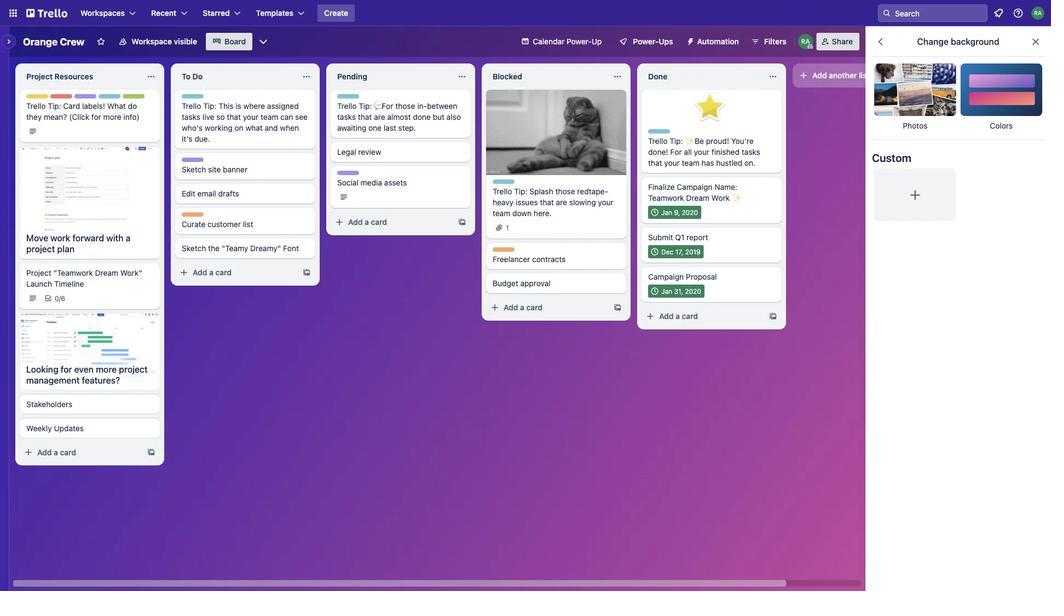 Task type: vqa. For each thing, say whether or not it's contained in the screenshot.
the plan
yes



Task type: describe. For each thing, give the bounding box(es) containing it.
another
[[829, 71, 857, 80]]

that inside trello tip trello tip: ✨ be proud! you're done! for all your finished tasks that your team has hustled on.
[[648, 158, 662, 168]]

31,
[[674, 287, 683, 295]]

legal review
[[337, 148, 381, 157]]

submit q1 report
[[648, 233, 708, 242]]

trello tip halp
[[99, 95, 137, 102]]

q1
[[675, 233, 684, 242]]

this
[[219, 102, 234, 111]]

Jan 9, 2020 checkbox
[[648, 206, 701, 219]]

with
[[106, 233, 124, 243]]

card for trello tip: card labels! what do they mean? (click for more info)
[[60, 448, 76, 457]]

halp
[[123, 95, 137, 102]]

trello tip trello tip: splash those redtape- heavy issues that are slowing your team down here.
[[493, 180, 614, 218]]

add a card for trello tip: this is where assigned tasks live so that your team can see who's working on what and when it's due.
[[193, 268, 232, 277]]

color: purple, title: "design team" element for sketch site banner
[[182, 158, 222, 166]]

0 / 6
[[55, 295, 65, 302]]

add a card for trello tip: card labels! what do they mean? (click for more info)
[[37, 448, 76, 457]]

card down jan 31, 2020
[[682, 312, 698, 321]]

tasks inside trello tip trello tip: ✨ be proud! you're done! for all your finished tasks that your team has hustled on.
[[742, 148, 760, 157]]

color: yellow, title: "copy request" element
[[26, 94, 48, 99]]

trello inside trello tip: card labels! what do they mean? (click for more info)
[[26, 102, 46, 111]]

0
[[55, 295, 59, 302]]

down
[[512, 209, 532, 218]]

dreamy"
[[250, 244, 281, 253]]

between
[[427, 102, 457, 111]]

add a card button for trello tip: 💬for those in-between tasks that are almost done but also awaiting one last step.
[[331, 214, 453, 231]]

jan 9, 2020
[[661, 209, 698, 216]]

trello tip: this is where assigned tasks live so that your team can see who's working on what and when it's due. link
[[182, 101, 309, 145]]

budget approval link
[[493, 278, 620, 289]]

proud!
[[706, 137, 729, 146]]

1
[[506, 224, 509, 232]]

sketch the "teamy dreamy" font link
[[182, 243, 309, 254]]

a for done
[[676, 312, 680, 321]]

add a card button down budget approval link
[[486, 299, 609, 316]]

color: orange, title: "one more step" element for curate
[[182, 212, 204, 217]]

recent
[[151, 8, 176, 18]]

curate
[[182, 220, 205, 229]]

proposal
[[686, 272, 717, 281]]

issues
[[516, 198, 538, 207]]

create from template… image for to do
[[302, 268, 311, 277]]

that inside trello tip trello tip: splash those redtape- heavy issues that are slowing your team down here.
[[540, 198, 554, 207]]

legal review link
[[337, 147, 464, 158]]

your inside trello tip trello tip: splash those redtape- heavy issues that are slowing your team down here.
[[598, 198, 614, 207]]

add for blocked
[[504, 303, 518, 312]]

contracts
[[532, 255, 566, 264]]

0 vertical spatial design
[[74, 95, 96, 102]]

finalize
[[648, 183, 675, 192]]

so
[[216, 113, 225, 122]]

add another list
[[812, 71, 870, 80]]

color: purple, title: "design team" element for social media assets
[[337, 171, 378, 179]]

dream inside project "teamwork dream work" launch timeline
[[95, 269, 118, 278]]

create from template… image for blocked
[[613, 303, 622, 312]]

plan
[[57, 244, 75, 254]]

custom
[[872, 151, 911, 164]]

0 vertical spatial team
[[98, 95, 115, 102]]

budget approval
[[493, 279, 551, 288]]

Search field
[[891, 5, 987, 21]]

color: orange, title: "one more step" element for freelancer
[[493, 247, 515, 252]]

assets
[[384, 178, 407, 187]]

splash
[[530, 187, 553, 196]]

a for pending
[[365, 218, 369, 227]]

done
[[413, 113, 431, 122]]

step.
[[398, 123, 416, 132]]

sm image
[[682, 33, 697, 48]]

0 horizontal spatial ruby anderson (rubyanderson7) image
[[798, 34, 813, 49]]

templates button
[[249, 4, 311, 22]]

the
[[208, 244, 220, 253]]

tip for trello tip: 💬for those in-between tasks that are almost done but also awaiting one last step.
[[357, 95, 367, 102]]

filters button
[[748, 33, 790, 50]]

slowing
[[569, 198, 596, 207]]

photos
[[903, 121, 928, 130]]

what
[[246, 123, 263, 132]]

forward
[[73, 233, 104, 243]]

calendar
[[533, 37, 565, 46]]

visible
[[174, 37, 197, 46]]

card for trello tip: 💬for those in-between tasks that are almost done but also awaiting one last step.
[[371, 218, 387, 227]]

add a card button for trello tip: this is where assigned tasks live so that your team can see who's working on what and when it's due.
[[175, 264, 298, 281]]

Blocked text field
[[486, 68, 607, 85]]

Project Resources text field
[[20, 68, 140, 85]]

automation
[[697, 37, 739, 46]]

add a card button down jan 31, 2020
[[642, 308, 764, 325]]

last
[[384, 123, 396, 132]]

social
[[337, 178, 359, 187]]

looking
[[26, 364, 58, 375]]

workspaces
[[80, 8, 125, 18]]

customize views image
[[258, 36, 269, 47]]

tip: for trello tip: ✨ be proud! you're done! for all your finished tasks that your team has hustled on.
[[670, 137, 683, 146]]

jan for finalize
[[661, 209, 672, 216]]

card for trello tip: this is where assigned tasks live so that your team can see who's working on what and when it's due.
[[215, 268, 232, 277]]

project inside "looking for even more project management features?"
[[119, 364, 148, 375]]

finalize campaign name: teamwork dream work ✨ link
[[648, 182, 775, 204]]

ruby anderson (rubyanderson7) image inside primary "element"
[[1031, 7, 1045, 20]]

finalize campaign name: teamwork dream work ✨
[[648, 183, 740, 203]]

trello tip: 💬for those in-between tasks that are almost done but also awaiting one last step. link
[[337, 101, 464, 134]]

trello tip: ✨ be proud! you're done! for all your finished tasks that your team has hustled on. link
[[648, 136, 775, 169]]

Done text field
[[642, 68, 762, 85]]

0 vertical spatial color: purple, title: "design team" element
[[74, 94, 115, 102]]

weekly updates
[[26, 424, 84, 433]]

share
[[832, 37, 853, 46]]

project resources
[[26, 72, 93, 81]]

sketch inside design team sketch site banner
[[182, 165, 206, 174]]

management
[[26, 375, 80, 385]]

team for sketch
[[205, 158, 222, 166]]

"teamy
[[222, 244, 248, 253]]

create from template… image for pending
[[458, 218, 466, 227]]

add for pending
[[348, 218, 363, 227]]

freelancer contracts link
[[493, 254, 620, 265]]

done!
[[648, 148, 668, 157]]

tip for trello tip: ✨ be proud! you're done! for all your finished tasks that your team has hustled on.
[[668, 130, 678, 137]]

card down approval
[[526, 303, 543, 312]]

on
[[235, 123, 243, 132]]

all
[[684, 148, 692, 157]]

workspaces button
[[74, 4, 142, 22]]

open information menu image
[[1013, 8, 1024, 19]]

2020 for campaign
[[682, 209, 698, 216]]

add a card button for trello tip: card labels! what do they mean? (click for more info)
[[20, 444, 142, 461]]

weekly
[[26, 424, 52, 433]]

a for project resources
[[54, 448, 58, 457]]

add a card for trello tip: 💬for those in-between tasks that are almost done but also awaiting one last step.
[[348, 218, 387, 227]]

to
[[182, 72, 191, 81]]

team inside trello tip trello tip: ✨ be proud! you're done! for all your finished tasks that your team has hustled on.
[[682, 158, 700, 168]]

9,
[[674, 209, 680, 216]]

stakeholders link
[[26, 399, 153, 410]]

workspace visible button
[[112, 33, 204, 50]]

2020 for proposal
[[685, 287, 701, 295]]

heavy
[[493, 198, 514, 207]]

where
[[243, 102, 265, 111]]

review
[[358, 148, 381, 157]]

stakeholders
[[26, 400, 72, 409]]

crew
[[60, 36, 84, 47]]

filters
[[764, 37, 787, 46]]



Task type: locate. For each thing, give the bounding box(es) containing it.
workspace visible
[[132, 37, 197, 46]]

team right social
[[361, 171, 378, 179]]

tasks for that
[[337, 113, 356, 122]]

color: sky, title: "trello tip" element for trello tip: this is where assigned tasks live so that your team can see who's working on what and when it's due.
[[182, 94, 211, 102]]

1 vertical spatial project
[[26, 269, 51, 278]]

color: orange, title: "one more step" element up freelancer
[[493, 247, 515, 252]]

0 vertical spatial project
[[26, 244, 55, 254]]

0 horizontal spatial list
[[243, 220, 253, 229]]

1 vertical spatial team
[[205, 158, 222, 166]]

team inside trello tip trello tip: splash those redtape- heavy issues that are slowing your team down here.
[[493, 209, 510, 218]]

team inside trello tip trello tip: this is where assigned tasks live so that your team can see who's working on what and when it's due.
[[261, 113, 278, 122]]

card down media
[[371, 218, 387, 227]]

ruby anderson (rubyanderson7) image right open information menu image
[[1031, 7, 1045, 20]]

a for blocked
[[520, 303, 524, 312]]

tip inside trello tip trello tip: splash those redtape- heavy issues that are slowing your team down here.
[[512, 180, 522, 188]]

create
[[324, 8, 348, 18]]

2020 right 9,
[[682, 209, 698, 216]]

card down updates
[[60, 448, 76, 457]]

0 vertical spatial dream
[[686, 194, 709, 203]]

1 sketch from the top
[[182, 165, 206, 174]]

dream left the "work"
[[686, 194, 709, 203]]

name:
[[715, 183, 737, 192]]

for up management
[[61, 364, 72, 375]]

pending
[[337, 72, 367, 81]]

working
[[205, 123, 233, 132]]

1 horizontal spatial project
[[119, 364, 148, 375]]

1 vertical spatial those
[[555, 187, 575, 196]]

design inside design team social media assets
[[337, 171, 359, 179]]

color: sky, title: "trello tip" element
[[99, 94, 128, 102], [182, 94, 211, 102], [337, 94, 367, 102], [648, 129, 678, 137], [493, 180, 522, 188]]

that
[[227, 113, 241, 122], [358, 113, 372, 122], [648, 158, 662, 168], [540, 198, 554, 207]]

tip: for trello tip: 💬for those in-between tasks that are almost done but also awaiting one last step.
[[359, 102, 372, 111]]

project inside move work forward with a project plan
[[26, 244, 55, 254]]

jan inside 'option'
[[661, 287, 672, 295]]

your inside trello tip trello tip: this is where assigned tasks live so that your team can see who's working on what and when it's due.
[[243, 113, 259, 122]]

calendar power-up link
[[514, 33, 608, 50]]

done
[[648, 72, 667, 81]]

are inside trello tip trello tip: 💬for those in-between tasks that are almost done but also awaiting one last step.
[[374, 113, 385, 122]]

sketch left the
[[182, 244, 206, 253]]

6
[[61, 295, 65, 302]]

ruby anderson (rubyanderson7) image right filters
[[798, 34, 813, 49]]

tip: up mean?
[[48, 102, 61, 111]]

social media assets link
[[337, 177, 464, 188]]

are left slowing
[[556, 198, 567, 207]]

launch
[[26, 279, 52, 289]]

mean?
[[44, 113, 67, 122]]

dec
[[661, 248, 674, 256]]

campaign inside finalize campaign name: teamwork dream work ✨
[[677, 183, 713, 192]]

tasks inside trello tip trello tip: 💬for those in-between tasks that are almost done but also awaiting one last step.
[[337, 113, 356, 122]]

0 vertical spatial are
[[374, 113, 385, 122]]

for
[[91, 113, 101, 122], [61, 364, 72, 375]]

tasks up who's
[[182, 113, 200, 122]]

project down move
[[26, 244, 55, 254]]

your
[[243, 113, 259, 122], [694, 148, 710, 157], [664, 158, 680, 168], [598, 198, 614, 207]]

0 horizontal spatial team
[[98, 95, 115, 102]]

1 vertical spatial 2020
[[685, 287, 701, 295]]

1 vertical spatial more
[[96, 364, 117, 375]]

design team sketch site banner
[[182, 158, 248, 174]]

legal
[[337, 148, 356, 157]]

2 horizontal spatial tasks
[[742, 148, 760, 157]]

jan left 31,
[[661, 287, 672, 295]]

features?
[[82, 375, 120, 385]]

move
[[26, 233, 48, 243]]

1 vertical spatial list
[[243, 220, 253, 229]]

tip inside trello tip trello tip: ✨ be proud! you're done! for all your finished tasks that your team has hustled on.
[[668, 130, 678, 137]]

card down the
[[215, 268, 232, 277]]

that up here.
[[540, 198, 554, 207]]

✨ left the be
[[685, 137, 693, 146]]

team up and
[[261, 113, 278, 122]]

2 jan from the top
[[661, 287, 672, 295]]

dream inside finalize campaign name: teamwork dream work ✨
[[686, 194, 709, 203]]

0 horizontal spatial for
[[61, 364, 72, 375]]

orange
[[23, 36, 58, 47]]

tip: left 💬for
[[359, 102, 372, 111]]

add a card down the budget approval
[[504, 303, 543, 312]]

0 vertical spatial campaign
[[677, 183, 713, 192]]

more inside trello tip: card labels! what do they mean? (click for more info)
[[103, 113, 121, 122]]

looking for even more project management features?
[[26, 364, 148, 385]]

move work forward with a project plan
[[26, 233, 131, 254]]

1 horizontal spatial ruby anderson (rubyanderson7) image
[[1031, 7, 1045, 20]]

this member is an admin of this board. image
[[808, 44, 813, 49]]

1 vertical spatial jan
[[661, 287, 672, 295]]

tip: inside trello tip: card labels! what do they mean? (click for more info)
[[48, 102, 61, 111]]

1 horizontal spatial are
[[556, 198, 567, 207]]

team for where
[[261, 113, 278, 122]]

info)
[[123, 113, 139, 122]]

that down the done!
[[648, 158, 662, 168]]

2020 inside option
[[682, 209, 698, 216]]

weekly updates link
[[26, 423, 153, 434]]

that inside trello tip trello tip: 💬for those in-between tasks that are almost done but also awaiting one last step.
[[358, 113, 372, 122]]

tip inside trello tip trello tip: 💬for those in-between tasks that are almost done but also awaiting one last step.
[[357, 95, 367, 102]]

a for to do
[[209, 268, 213, 277]]

work
[[712, 194, 730, 203]]

more up features?
[[96, 364, 117, 375]]

list inside button
[[859, 71, 870, 80]]

trello tip: splash those redtape- heavy issues that are slowing your team down here. link
[[493, 186, 620, 219]]

approval
[[520, 279, 551, 288]]

2 horizontal spatial color: purple, title: "design team" element
[[337, 171, 378, 179]]

1 horizontal spatial color: purple, title: "design team" element
[[182, 158, 222, 166]]

tip: up live
[[203, 102, 217, 111]]

power- inside calendar power-up link
[[567, 37, 592, 46]]

submit q1 report link
[[648, 232, 775, 243]]

add a card button down "teamy
[[175, 264, 298, 281]]

a right with
[[126, 233, 131, 243]]

a down weekly updates
[[54, 448, 58, 457]]

0 vertical spatial project
[[26, 72, 53, 81]]

Jan 31, 2020 checkbox
[[648, 285, 704, 298]]

0 vertical spatial color: orange, title: "one more step" element
[[182, 212, 204, 217]]

those inside trello tip trello tip: splash those redtape- heavy issues that are slowing your team down here.
[[555, 187, 575, 196]]

✨ inside finalize campaign name: teamwork dream work ✨
[[732, 194, 740, 203]]

0 horizontal spatial color: orange, title: "one more step" element
[[182, 212, 204, 217]]

0 vertical spatial ruby anderson (rubyanderson7) image
[[1031, 7, 1045, 20]]

campaign down has
[[677, 183, 713, 192]]

color: sky, title: "trello tip" element for trello tip: splash those redtape- heavy issues that are slowing your team down here.
[[493, 180, 522, 188]]

templates
[[256, 8, 293, 18]]

0 vertical spatial team
[[261, 113, 278, 122]]

is
[[236, 102, 241, 111]]

team inside design team sketch site banner
[[205, 158, 222, 166]]

jan inside option
[[661, 209, 672, 216]]

are inside trello tip trello tip: splash those redtape- heavy issues that are slowing your team down here.
[[556, 198, 567, 207]]

add down "jan 31, 2020" 'option'
[[659, 312, 674, 321]]

tip: inside trello tip trello tip: ✨ be proud! you're done! for all your finished tasks that your team has hustled on.
[[670, 137, 683, 146]]

automation button
[[682, 33, 746, 50]]

your up what
[[243, 113, 259, 122]]

1 vertical spatial project
[[119, 364, 148, 375]]

project up color: yellow, title: "copy request" element
[[26, 72, 53, 81]]

0 horizontal spatial are
[[374, 113, 385, 122]]

2020
[[682, 209, 698, 216], [685, 287, 701, 295]]

0 vertical spatial more
[[103, 113, 121, 122]]

when
[[280, 123, 299, 132]]

1 vertical spatial ✨
[[732, 194, 740, 203]]

trello tip trello tip: ✨ be proud! you're done! for all your finished tasks that your team has hustled on.
[[648, 130, 760, 168]]

sketch the "teamy dreamy" font
[[182, 244, 299, 253]]

1 horizontal spatial for
[[91, 113, 101, 122]]

those for almost
[[395, 102, 415, 111]]

power-ups
[[633, 37, 673, 46]]

tip: inside trello tip trello tip: 💬for those in-between tasks that are almost done but also awaiting one last step.
[[359, 102, 372, 111]]

1 horizontal spatial design
[[182, 158, 204, 166]]

sketch site banner link
[[182, 164, 309, 175]]

hustled
[[716, 158, 742, 168]]

17,
[[675, 248, 683, 256]]

2 project from the top
[[26, 269, 51, 278]]

a down media
[[365, 218, 369, 227]]

that down 'is'
[[227, 113, 241, 122]]

1 horizontal spatial color: orange, title: "one more step" element
[[493, 247, 515, 252]]

design for social
[[337, 171, 359, 179]]

ups
[[659, 37, 673, 46]]

2 vertical spatial team
[[361, 171, 378, 179]]

"teamwork
[[53, 269, 93, 278]]

campaign up "jan 31, 2020" 'option'
[[648, 272, 684, 281]]

1 power- from the left
[[567, 37, 592, 46]]

1 horizontal spatial tasks
[[337, 113, 356, 122]]

assigned
[[267, 102, 299, 111]]

2 horizontal spatial design
[[337, 171, 359, 179]]

2020 right 31,
[[685, 287, 701, 295]]

0 horizontal spatial color: purple, title: "design team" element
[[74, 94, 115, 102]]

design for sketch
[[182, 158, 204, 166]]

tip: for trello tip: this is where assigned tasks live so that your team can see who's working on what and when it's due.
[[203, 102, 217, 111]]

add a card button down weekly updates link
[[20, 444, 142, 461]]

team inside design team social media assets
[[361, 171, 378, 179]]

updates
[[54, 424, 84, 433]]

edit email drafts
[[182, 189, 239, 198]]

add left another
[[812, 71, 827, 80]]

create from template… image
[[147, 448, 155, 457]]

recent button
[[145, 4, 194, 22]]

team down all
[[682, 158, 700, 168]]

project up the launch
[[26, 269, 51, 278]]

1 horizontal spatial team
[[493, 209, 510, 218]]

freelancer
[[493, 255, 530, 264]]

0 vertical spatial those
[[395, 102, 415, 111]]

1 horizontal spatial team
[[205, 158, 222, 166]]

star image
[[693, 90, 728, 125]]

star or unstar board image
[[97, 37, 105, 46]]

1 horizontal spatial ✨
[[732, 194, 740, 203]]

✨ inside trello tip trello tip: ✨ be proud! you're done! for all your finished tasks that your team has hustled on.
[[685, 137, 693, 146]]

(click
[[69, 113, 89, 122]]

0 vertical spatial sketch
[[182, 165, 206, 174]]

they
[[26, 113, 42, 122]]

2020 inside 'option'
[[685, 287, 701, 295]]

your down the be
[[694, 148, 710, 157]]

share button
[[817, 33, 860, 50]]

power- right calendar on the right of the page
[[567, 37, 592, 46]]

0 vertical spatial jan
[[661, 209, 672, 216]]

tip: inside trello tip trello tip: this is where assigned tasks live so that your team can see who's working on what and when it's due.
[[203, 102, 217, 111]]

project up features?
[[119, 364, 148, 375]]

color: lime, title: "halp" element
[[123, 94, 145, 102]]

looking for even more project management features? link
[[20, 359, 160, 390]]

add for to do
[[193, 268, 207, 277]]

color: red, title: "priority" element
[[50, 94, 73, 102]]

1 vertical spatial team
[[682, 158, 700, 168]]

add down social
[[348, 218, 363, 227]]

tasks up awaiting
[[337, 113, 356, 122]]

project "teamwork dream work" launch timeline
[[26, 269, 142, 289]]

are down 💬for
[[374, 113, 385, 122]]

0 horizontal spatial team
[[261, 113, 278, 122]]

a down the budget approval
[[520, 303, 524, 312]]

dec 17, 2019
[[661, 248, 701, 256]]

team left banner
[[205, 158, 222, 166]]

you're
[[731, 137, 754, 146]]

add for done
[[659, 312, 674, 321]]

board
[[224, 37, 246, 46]]

2 vertical spatial color: purple, title: "design team" element
[[337, 171, 378, 179]]

tip:
[[48, 102, 61, 111], [203, 102, 217, 111], [359, 102, 372, 111], [670, 137, 683, 146], [514, 187, 527, 196]]

dream
[[686, 194, 709, 203], [95, 269, 118, 278]]

0 horizontal spatial project
[[26, 244, 55, 254]]

card
[[63, 102, 80, 111]]

tip for trello tip: this is where assigned tasks live so that your team can see who's working on what and when it's due.
[[201, 95, 211, 102]]

0 vertical spatial ✨
[[685, 137, 693, 146]]

see
[[295, 113, 308, 122]]

sketch left site
[[182, 165, 206, 174]]

a down 31,
[[676, 312, 680, 321]]

color: orange, title: "one more step" element up curate
[[182, 212, 204, 217]]

those up slowing
[[555, 187, 575, 196]]

add a card down 31,
[[659, 312, 698, 321]]

for inside trello tip: card labels! what do they mean? (click for more info)
[[91, 113, 101, 122]]

1 vertical spatial color: orange, title: "one more step" element
[[493, 247, 515, 252]]

2 power- from the left
[[633, 37, 659, 46]]

💬for
[[374, 102, 393, 111]]

0 horizontal spatial those
[[395, 102, 415, 111]]

power- inside power-ups button
[[633, 37, 659, 46]]

0 horizontal spatial power-
[[567, 37, 592, 46]]

primary element
[[0, 0, 1051, 26]]

work"
[[120, 269, 142, 278]]

1 vertical spatial design
[[182, 158, 204, 166]]

list for add another list
[[859, 71, 870, 80]]

1 jan from the top
[[661, 209, 672, 216]]

jan for campaign
[[661, 287, 672, 295]]

color: sky, title: "trello tip" element for trello tip: ✨ be proud! you're done! for all your finished tasks that your team has hustled on.
[[648, 129, 678, 137]]

tasks for live
[[182, 113, 200, 122]]

0 vertical spatial 2020
[[682, 209, 698, 216]]

2 horizontal spatial team
[[682, 158, 700, 168]]

create from template… image for done
[[769, 312, 777, 321]]

add a card down the
[[193, 268, 232, 277]]

0 notifications image
[[992, 7, 1005, 20]]

that inside trello tip trello tip: this is where assigned tasks live so that your team can see who's working on what and when it's due.
[[227, 113, 241, 122]]

jan left 9,
[[661, 209, 672, 216]]

1 horizontal spatial those
[[555, 187, 575, 196]]

those up almost
[[395, 102, 415, 111]]

tip inside trello tip trello tip: this is where assigned tasks live so that your team can see who's working on what and when it's due.
[[201, 95, 211, 102]]

tip: inside trello tip trello tip: splash those redtape- heavy issues that are slowing your team down here.
[[514, 187, 527, 196]]

1 horizontal spatial list
[[859, 71, 870, 80]]

site
[[208, 165, 221, 174]]

project inside project "teamwork dream work" launch timeline
[[26, 269, 51, 278]]

jan 31, 2020
[[661, 287, 701, 295]]

Dec 17, 2019 checkbox
[[648, 245, 704, 258]]

✨ down name:
[[732, 194, 740, 203]]

design inside design team sketch site banner
[[182, 158, 204, 166]]

add down the budget
[[504, 303, 518, 312]]

add a card button down assets
[[331, 214, 453, 231]]

your down redtape-
[[598, 198, 614, 207]]

color: sky, title: "trello tip" element for trello tip: 💬for those in-between tasks that are almost done but also awaiting one last step.
[[337, 94, 367, 102]]

for down 'labels!'
[[91, 113, 101, 122]]

team for social
[[361, 171, 378, 179]]

1 vertical spatial campaign
[[648, 272, 684, 281]]

but
[[433, 113, 444, 122]]

project for project resources
[[26, 72, 53, 81]]

0 horizontal spatial tasks
[[182, 113, 200, 122]]

To Do text field
[[175, 68, 296, 85]]

are for slowing
[[556, 198, 567, 207]]

list right customer
[[243, 220, 253, 229]]

in-
[[417, 102, 427, 111]]

1 vertical spatial sketch
[[182, 244, 206, 253]]

0 vertical spatial for
[[91, 113, 101, 122]]

color: purple, title: "design team" element
[[74, 94, 115, 102], [182, 158, 222, 166], [337, 171, 378, 179]]

dream left work" at the left of the page
[[95, 269, 118, 278]]

team for redtape-
[[493, 209, 510, 218]]

one
[[368, 123, 382, 132]]

those for slowing
[[555, 187, 575, 196]]

project for project "teamwork dream work" launch timeline
[[26, 269, 51, 278]]

tip: up issues
[[514, 187, 527, 196]]

curate customer list
[[182, 220, 253, 229]]

list
[[859, 71, 870, 80], [243, 220, 253, 229]]

for inside "looking for even more project management features?"
[[61, 364, 72, 375]]

power- up done
[[633, 37, 659, 46]]

trello tip: card labels! what do they mean? (click for more info) link
[[26, 101, 153, 123]]

0 horizontal spatial design
[[74, 95, 96, 102]]

back to home image
[[26, 4, 67, 22]]

tasks up on.
[[742, 148, 760, 157]]

add down weekly
[[37, 448, 52, 457]]

that up the one
[[358, 113, 372, 122]]

0 horizontal spatial dream
[[95, 269, 118, 278]]

1 horizontal spatial power-
[[633, 37, 659, 46]]

1 horizontal spatial dream
[[686, 194, 709, 203]]

power-ups button
[[611, 33, 680, 50]]

on.
[[745, 158, 756, 168]]

search image
[[883, 9, 891, 18]]

0 horizontal spatial ✨
[[685, 137, 693, 146]]

ruby anderson (rubyanderson7) image
[[1031, 7, 1045, 20], [798, 34, 813, 49]]

2 vertical spatial design
[[337, 171, 359, 179]]

Pending text field
[[331, 68, 451, 85]]

2 horizontal spatial team
[[361, 171, 378, 179]]

1 vertical spatial dream
[[95, 269, 118, 278]]

even
[[74, 364, 94, 375]]

almost
[[387, 113, 411, 122]]

those inside trello tip trello tip: 💬for those in-between tasks that are almost done but also awaiting one last step.
[[395, 102, 415, 111]]

create from template… image
[[458, 218, 466, 227], [302, 268, 311, 277], [613, 303, 622, 312], [769, 312, 777, 321]]

customer
[[208, 220, 241, 229]]

a inside move work forward with a project plan
[[126, 233, 131, 243]]

Board name text field
[[18, 33, 90, 50]]

add down sketch the "teamy dreamy" font
[[193, 268, 207, 277]]

tasks inside trello tip trello tip: this is where assigned tasks live so that your team can see who's working on what and when it's due.
[[182, 113, 200, 122]]

1 vertical spatial ruby anderson (rubyanderson7) image
[[798, 34, 813, 49]]

more down what
[[103, 113, 121, 122]]

edit card image
[[768, 95, 776, 103]]

a down the
[[209, 268, 213, 277]]

add inside add another list button
[[812, 71, 827, 80]]

team left 'halp'
[[98, 95, 115, 102]]

color: orange, title: "one more step" element
[[182, 212, 204, 217], [493, 247, 515, 252]]

move work forward with a project plan link
[[20, 228, 160, 259]]

2 vertical spatial team
[[493, 209, 510, 218]]

workspace
[[132, 37, 172, 46]]

add a card down media
[[348, 218, 387, 227]]

project
[[26, 72, 53, 81], [26, 269, 51, 278]]

1 vertical spatial color: purple, title: "design team" element
[[182, 158, 222, 166]]

team down heavy
[[493, 209, 510, 218]]

0 vertical spatial list
[[859, 71, 870, 80]]

more inside "looking for even more project management features?"
[[96, 364, 117, 375]]

1 project from the top
[[26, 72, 53, 81]]

add for project resources
[[37, 448, 52, 457]]

1 vertical spatial are
[[556, 198, 567, 207]]

background
[[951, 36, 999, 47]]

to do
[[182, 72, 203, 81]]

add a card down weekly updates
[[37, 448, 76, 457]]

list for curate customer list
[[243, 220, 253, 229]]

project inside text box
[[26, 72, 53, 81]]

list right another
[[859, 71, 870, 80]]

1 vertical spatial for
[[61, 364, 72, 375]]

tip: up for
[[670, 137, 683, 146]]

2 sketch from the top
[[182, 244, 206, 253]]

your down for
[[664, 158, 680, 168]]

are for almost
[[374, 113, 385, 122]]

submit
[[648, 233, 673, 242]]



